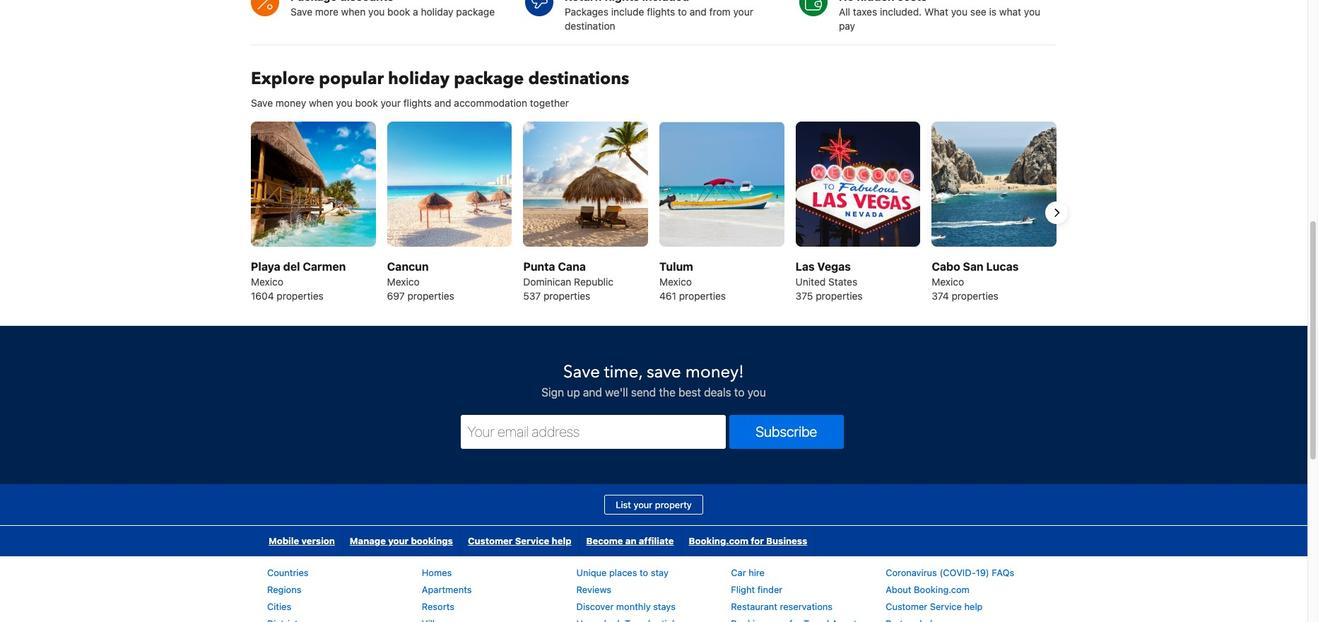 Task type: describe. For each thing, give the bounding box(es) containing it.
booking.com inside 'navigation'
[[689, 535, 749, 547]]

0 vertical spatial holiday
[[421, 6, 454, 18]]

mexico inside the tulum mexico 461 properties
[[660, 276, 692, 288]]

customer service help
[[468, 535, 572, 547]]

explore
[[251, 67, 315, 91]]

you right what
[[1025, 6, 1041, 18]]

mexico inside cabo san lucas mexico 374 properties
[[932, 276, 965, 288]]

1604
[[251, 290, 274, 302]]

countries link
[[267, 567, 309, 578]]

cities link
[[267, 601, 292, 612]]

what
[[925, 6, 949, 18]]

money
[[276, 97, 306, 109]]

461
[[660, 290, 677, 302]]

mobile
[[269, 535, 299, 547]]

manage
[[350, 535, 386, 547]]

next image
[[1049, 204, 1066, 221]]

about booking.com link
[[886, 584, 970, 595]]

mobile version link
[[262, 526, 342, 556]]

flights inside packages include flights to and from your destination
[[647, 6, 676, 18]]

las
[[796, 260, 815, 273]]

car hire flight finder restaurant reservations
[[731, 567, 833, 612]]

property
[[655, 499, 692, 511]]

save for more
[[291, 6, 313, 18]]

697
[[387, 290, 405, 302]]

packages
[[565, 6, 609, 18]]

a
[[413, 6, 418, 18]]

and inside save time, save money! sign up and we'll send the best deals to you
[[583, 386, 602, 399]]

become an affiliate link
[[580, 526, 681, 556]]

0 horizontal spatial help
[[552, 535, 572, 547]]

cabo
[[932, 260, 961, 273]]

countries
[[267, 567, 309, 578]]

properties for las
[[816, 290, 863, 302]]

explore popular holiday package destinations save money when you book your flights and accommodation together
[[251, 67, 630, 109]]

0 vertical spatial package
[[456, 6, 495, 18]]

you left see on the right
[[952, 6, 968, 18]]

service inside coronavirus (covid-19) faqs about booking.com customer service help
[[930, 601, 962, 612]]

(covid-
[[940, 567, 976, 578]]

save
[[647, 361, 682, 384]]

finder
[[758, 584, 783, 595]]

explore popular holiday package destinations region
[[240, 122, 1069, 303]]

united
[[796, 276, 826, 288]]

restaurant
[[731, 601, 778, 612]]

mobile version
[[269, 535, 335, 547]]

flight
[[731, 584, 755, 595]]

cancun mexico 697 properties
[[387, 260, 455, 302]]

playa
[[251, 260, 281, 273]]

when inside the explore popular holiday package destinations save money when you book your flights and accommodation together
[[309, 97, 334, 109]]

hire
[[749, 567, 765, 578]]

customer inside coronavirus (covid-19) faqs about booking.com customer service help
[[886, 601, 928, 612]]

from
[[710, 6, 731, 18]]

holiday inside the explore popular holiday package destinations save money when you book your flights and accommodation together
[[388, 67, 450, 91]]

to inside save time, save money! sign up and we'll send the best deals to you
[[735, 386, 745, 399]]

become an affiliate
[[587, 535, 674, 547]]

and inside the explore popular holiday package destinations save money when you book your flights and accommodation together
[[435, 97, 452, 109]]

punta
[[524, 260, 556, 273]]

more
[[315, 6, 339, 18]]

countries regions cities
[[267, 567, 309, 612]]

your inside the explore popular holiday package destinations save money when you book your flights and accommodation together
[[381, 97, 401, 109]]

discover
[[577, 601, 614, 612]]

san
[[963, 260, 984, 273]]

see
[[971, 6, 987, 18]]

stays
[[654, 601, 676, 612]]

and inside packages include flights to and from your destination
[[690, 6, 707, 18]]

send
[[631, 386, 656, 399]]

save inside the explore popular holiday package destinations save money when you book your flights and accommodation together
[[251, 97, 273, 109]]

vegas
[[818, 260, 851, 273]]

book inside the explore popular holiday package destinations save money when you book your flights and accommodation together
[[355, 97, 378, 109]]

apartments link
[[422, 584, 472, 595]]

your right list on the left bottom of page
[[634, 499, 653, 511]]

version
[[302, 535, 335, 547]]

punta cana dominican republic 537 properties
[[524, 260, 614, 302]]

include
[[611, 6, 645, 18]]

cities
[[267, 601, 292, 612]]

tulum mexico 461 properties
[[660, 260, 726, 302]]

you inside save time, save money! sign up and we'll send the best deals to you
[[748, 386, 766, 399]]

help inside coronavirus (covid-19) faqs about booking.com customer service help
[[965, 601, 983, 612]]

all taxes included. what you see is what you pay
[[839, 6, 1041, 32]]

discover monthly stays link
[[577, 601, 676, 612]]

properties inside cancun mexico 697 properties
[[408, 290, 455, 302]]

coronavirus (covid-19) faqs link
[[886, 567, 1015, 578]]

coronavirus (covid-19) faqs about booking.com customer service help
[[886, 567, 1015, 612]]

regions
[[267, 584, 302, 595]]

we'll
[[605, 386, 628, 399]]

up
[[567, 386, 580, 399]]

faqs
[[992, 567, 1015, 578]]

customer inside 'navigation'
[[468, 535, 513, 547]]

resorts link
[[422, 601, 455, 612]]

time,
[[605, 361, 643, 384]]



Task type: locate. For each thing, give the bounding box(es) containing it.
your right manage
[[388, 535, 409, 547]]

unique
[[577, 567, 607, 578]]

stay
[[651, 567, 669, 578]]

las vegas united states 375 properties
[[796, 260, 863, 302]]

0 vertical spatial customer
[[468, 535, 513, 547]]

1 properties from the left
[[277, 290, 324, 302]]

0 vertical spatial save
[[291, 6, 313, 18]]

navigation inside the save time, save money! "footer"
[[262, 526, 816, 556]]

0 vertical spatial service
[[515, 535, 550, 547]]

book down popular
[[355, 97, 378, 109]]

destinations
[[529, 67, 630, 91]]

1 mexico from the left
[[251, 276, 284, 288]]

cabo san lucas mexico 374 properties
[[932, 260, 1019, 302]]

1 vertical spatial and
[[435, 97, 452, 109]]

about
[[886, 584, 912, 595]]

you
[[368, 6, 385, 18], [952, 6, 968, 18], [1025, 6, 1041, 18], [336, 97, 353, 109], [748, 386, 766, 399]]

537
[[524, 290, 541, 302]]

2 horizontal spatial to
[[735, 386, 745, 399]]

mexico inside playa del carmen mexico 1604 properties
[[251, 276, 284, 288]]

1 horizontal spatial save
[[291, 6, 313, 18]]

to left stay
[[640, 567, 649, 578]]

1 horizontal spatial customer
[[886, 601, 928, 612]]

1 horizontal spatial to
[[678, 6, 687, 18]]

holiday down "a"
[[388, 67, 450, 91]]

save left more on the left of page
[[291, 6, 313, 18]]

to left from at top
[[678, 6, 687, 18]]

1 vertical spatial to
[[735, 386, 745, 399]]

2 horizontal spatial and
[[690, 6, 707, 18]]

restaurant reservations link
[[731, 601, 833, 612]]

you down popular
[[336, 97, 353, 109]]

all
[[839, 6, 851, 18]]

3 properties from the left
[[544, 290, 591, 302]]

is
[[990, 6, 997, 18]]

coronavirus
[[886, 567, 938, 578]]

1 vertical spatial flights
[[404, 97, 432, 109]]

2 vertical spatial save
[[564, 361, 600, 384]]

mexico up 1604
[[251, 276, 284, 288]]

and
[[690, 6, 707, 18], [435, 97, 452, 109], [583, 386, 602, 399]]

become
[[587, 535, 623, 547]]

properties for punta
[[544, 290, 591, 302]]

and left accommodation
[[435, 97, 452, 109]]

customer
[[468, 535, 513, 547], [886, 601, 928, 612]]

1 horizontal spatial flights
[[647, 6, 676, 18]]

2 vertical spatial to
[[640, 567, 649, 578]]

homes apartments resorts
[[422, 567, 472, 612]]

together
[[530, 97, 569, 109]]

and left from at top
[[690, 6, 707, 18]]

1 horizontal spatial book
[[388, 6, 410, 18]]

mexico down cabo
[[932, 276, 965, 288]]

0 horizontal spatial flights
[[404, 97, 432, 109]]

bookings
[[411, 535, 453, 547]]

for
[[751, 535, 764, 547]]

car hire link
[[731, 567, 765, 578]]

properties inside punta cana dominican republic 537 properties
[[544, 290, 591, 302]]

tulum
[[660, 260, 694, 273]]

properties inside las vegas united states 375 properties
[[816, 290, 863, 302]]

your inside packages include flights to and from your destination
[[734, 6, 754, 18]]

you inside the explore popular holiday package destinations save money when you book your flights and accommodation together
[[336, 97, 353, 109]]

properties right 461
[[679, 290, 726, 302]]

manage your bookings
[[350, 535, 453, 547]]

374
[[932, 290, 950, 302]]

1 vertical spatial customer service help link
[[886, 601, 983, 612]]

properties down san
[[952, 290, 999, 302]]

1 horizontal spatial customer service help link
[[886, 601, 983, 612]]

sign
[[542, 386, 564, 399]]

4 mexico from the left
[[932, 276, 965, 288]]

your
[[734, 6, 754, 18], [381, 97, 401, 109], [634, 499, 653, 511], [388, 535, 409, 547]]

properties down "dominican"
[[544, 290, 591, 302]]

properties inside playa del carmen mexico 1604 properties
[[277, 290, 324, 302]]

dominican
[[524, 276, 572, 288]]

regions link
[[267, 584, 302, 595]]

subscribe
[[756, 424, 818, 440]]

booking.com
[[689, 535, 749, 547], [914, 584, 970, 595]]

package
[[456, 6, 495, 18], [454, 67, 524, 91]]

the
[[659, 386, 676, 399]]

reviews link
[[577, 584, 612, 595]]

packages include flights to and from your destination
[[565, 6, 754, 32]]

2 horizontal spatial save
[[564, 361, 600, 384]]

save inside save time, save money! sign up and we'll send the best deals to you
[[564, 361, 600, 384]]

when right money
[[309, 97, 334, 109]]

your right from at top
[[734, 6, 754, 18]]

1 vertical spatial booking.com
[[914, 584, 970, 595]]

list
[[616, 499, 631, 511]]

flights inside the explore popular holiday package destinations save money when you book your flights and accommodation together
[[404, 97, 432, 109]]

booking.com for business
[[689, 535, 808, 547]]

properties down del
[[277, 290, 324, 302]]

money!
[[686, 361, 745, 384]]

book
[[388, 6, 410, 18], [355, 97, 378, 109]]

you left "a"
[[368, 6, 385, 18]]

properties right 697
[[408, 290, 455, 302]]

5 properties from the left
[[816, 290, 863, 302]]

1 horizontal spatial and
[[583, 386, 602, 399]]

booking.com up 'car'
[[689, 535, 749, 547]]

monthly
[[617, 601, 651, 612]]

navigation containing mobile version
[[262, 526, 816, 556]]

0 horizontal spatial book
[[355, 97, 378, 109]]

to right deals
[[735, 386, 745, 399]]

0 horizontal spatial save
[[251, 97, 273, 109]]

list your property link
[[605, 495, 703, 515]]

375
[[796, 290, 814, 302]]

holiday right "a"
[[421, 6, 454, 18]]

booking.com down coronavirus (covid-19) faqs 'link'
[[914, 584, 970, 595]]

1 horizontal spatial service
[[930, 601, 962, 612]]

save time, save money! sign up and we'll send the best deals to you
[[542, 361, 766, 399]]

0 horizontal spatial when
[[309, 97, 334, 109]]

your inside "link"
[[388, 535, 409, 547]]

save left money
[[251, 97, 273, 109]]

mexico down the tulum
[[660, 276, 692, 288]]

2 mexico from the left
[[387, 276, 420, 288]]

save
[[291, 6, 313, 18], [251, 97, 273, 109], [564, 361, 600, 384]]

1 horizontal spatial booking.com
[[914, 584, 970, 595]]

save time, save money! footer
[[0, 326, 1308, 622]]

and right up
[[583, 386, 602, 399]]

package inside the explore popular holiday package destinations save money when you book your flights and accommodation together
[[454, 67, 524, 91]]

when right more on the left of page
[[341, 6, 366, 18]]

1 horizontal spatial when
[[341, 6, 366, 18]]

your down popular
[[381, 97, 401, 109]]

best
[[679, 386, 701, 399]]

properties inside the tulum mexico 461 properties
[[679, 290, 726, 302]]

republic
[[574, 276, 614, 288]]

save up up
[[564, 361, 600, 384]]

resorts
[[422, 601, 455, 612]]

unique places to stay reviews discover monthly stays
[[577, 567, 676, 612]]

lucas
[[987, 260, 1019, 273]]

book left "a"
[[388, 6, 410, 18]]

0 horizontal spatial and
[[435, 97, 452, 109]]

19)
[[976, 567, 990, 578]]

1 vertical spatial package
[[454, 67, 524, 91]]

0 vertical spatial to
[[678, 6, 687, 18]]

properties inside cabo san lucas mexico 374 properties
[[952, 290, 999, 302]]

business
[[767, 535, 808, 547]]

booking.com for business link
[[682, 526, 815, 556]]

reservations
[[780, 601, 833, 612]]

to inside unique places to stay reviews discover monthly stays
[[640, 567, 649, 578]]

0 vertical spatial flights
[[647, 6, 676, 18]]

0 vertical spatial when
[[341, 6, 366, 18]]

service
[[515, 535, 550, 547], [930, 601, 962, 612]]

list your property
[[616, 499, 692, 511]]

car
[[731, 567, 746, 578]]

customer right bookings
[[468, 535, 513, 547]]

4 properties from the left
[[679, 290, 726, 302]]

navigation
[[262, 526, 816, 556]]

mexico down cancun on the top of the page
[[387, 276, 420, 288]]

cancun
[[387, 260, 429, 273]]

you right deals
[[748, 386, 766, 399]]

affiliate
[[639, 535, 674, 547]]

when
[[341, 6, 366, 18], [309, 97, 334, 109]]

1 vertical spatial holiday
[[388, 67, 450, 91]]

0 horizontal spatial service
[[515, 535, 550, 547]]

help down 19)
[[965, 601, 983, 612]]

0 horizontal spatial to
[[640, 567, 649, 578]]

0 horizontal spatial booking.com
[[689, 535, 749, 547]]

2 properties from the left
[[408, 290, 455, 302]]

to inside packages include flights to and from your destination
[[678, 6, 687, 18]]

1 vertical spatial save
[[251, 97, 273, 109]]

1 vertical spatial customer
[[886, 601, 928, 612]]

2 vertical spatial and
[[583, 386, 602, 399]]

popular
[[319, 67, 384, 91]]

1 vertical spatial help
[[965, 601, 983, 612]]

0 horizontal spatial customer service help link
[[461, 526, 579, 556]]

destination
[[565, 20, 616, 32]]

save more when you book a holiday package
[[291, 6, 495, 18]]

1 horizontal spatial help
[[965, 601, 983, 612]]

properties for playa
[[277, 290, 324, 302]]

0 horizontal spatial customer
[[468, 535, 513, 547]]

0 vertical spatial and
[[690, 6, 707, 18]]

subscribe button
[[730, 415, 844, 449]]

homes
[[422, 567, 452, 578]]

apartments
[[422, 584, 472, 595]]

booking.com inside coronavirus (covid-19) faqs about booking.com customer service help
[[914, 584, 970, 595]]

homes link
[[422, 567, 452, 578]]

mexico inside cancun mexico 697 properties
[[387, 276, 420, 288]]

manage your bookings link
[[343, 526, 460, 556]]

0 vertical spatial booking.com
[[689, 535, 749, 547]]

Your email address email field
[[461, 415, 726, 449]]

properties down states
[[816, 290, 863, 302]]

help left "become"
[[552, 535, 572, 547]]

1 vertical spatial book
[[355, 97, 378, 109]]

3 mexico from the left
[[660, 276, 692, 288]]

deals
[[704, 386, 732, 399]]

customer down about
[[886, 601, 928, 612]]

reviews
[[577, 584, 612, 595]]

an
[[626, 535, 637, 547]]

0 vertical spatial book
[[388, 6, 410, 18]]

0 vertical spatial customer service help link
[[461, 526, 579, 556]]

customer service help link for about booking.com
[[886, 601, 983, 612]]

6 properties from the left
[[952, 290, 999, 302]]

accommodation
[[454, 97, 528, 109]]

properties for cabo
[[952, 290, 999, 302]]

package up accommodation
[[454, 67, 524, 91]]

1 vertical spatial service
[[930, 601, 962, 612]]

1 vertical spatial when
[[309, 97, 334, 109]]

package right "a"
[[456, 6, 495, 18]]

save for time,
[[564, 361, 600, 384]]

0 vertical spatial help
[[552, 535, 572, 547]]

customer service help link for manage your bookings
[[461, 526, 579, 556]]



Task type: vqa. For each thing, say whether or not it's contained in the screenshot.
$49.77
no



